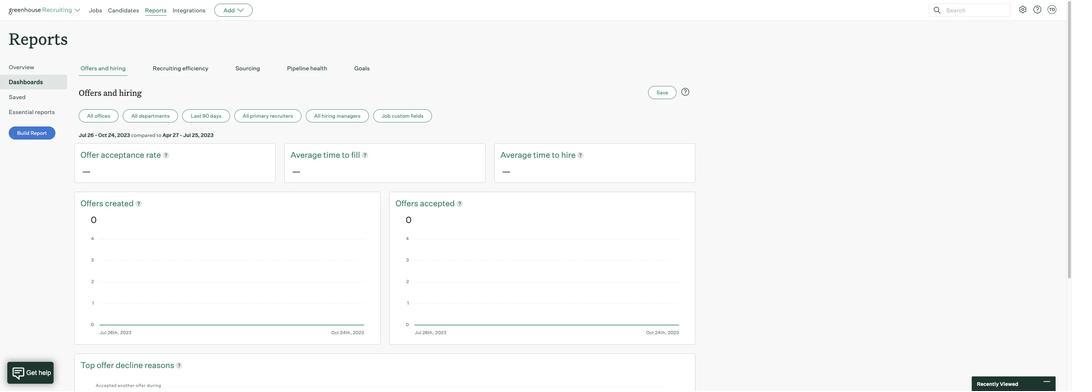 Task type: locate. For each thing, give the bounding box(es) containing it.
0 horizontal spatial -
[[95, 132, 97, 138]]

1 horizontal spatial jul
[[183, 132, 191, 138]]

time left hire
[[533, 150, 550, 160]]

time link left hire 'link'
[[533, 150, 552, 161]]

0 vertical spatial reports
[[145, 7, 167, 14]]

1 - from the left
[[95, 132, 97, 138]]

2023 right the 24,
[[117, 132, 130, 138]]

fill link
[[351, 150, 360, 161]]

to for fill
[[342, 150, 350, 160]]

2 0 from the left
[[406, 214, 412, 225]]

offers and hiring
[[81, 65, 126, 72], [79, 87, 142, 98]]

health
[[310, 65, 327, 72]]

time link for fill
[[323, 150, 342, 161]]

jobs link
[[89, 7, 102, 14]]

xychart image
[[91, 237, 364, 335], [406, 237, 679, 335], [91, 378, 679, 391]]

jul left 25,
[[183, 132, 191, 138]]

sourcing button
[[234, 61, 262, 76]]

apr
[[162, 132, 172, 138]]

xychart image for created
[[91, 237, 364, 335]]

all
[[87, 113, 93, 119], [131, 113, 138, 119], [243, 113, 249, 119], [314, 113, 321, 119]]

average
[[291, 150, 322, 160], [501, 150, 532, 160]]

all offices button
[[79, 109, 119, 123]]

0 horizontal spatial average time to
[[291, 150, 351, 160]]

configure image
[[1019, 5, 1027, 14]]

2 time from the left
[[533, 150, 550, 160]]

all left the departments
[[131, 113, 138, 119]]

oct
[[98, 132, 107, 138]]

overview link
[[9, 63, 64, 72]]

3 all from the left
[[243, 113, 249, 119]]

2 all from the left
[[131, 113, 138, 119]]

all inside the all primary recruiters button
[[243, 113, 249, 119]]

1 all from the left
[[87, 113, 93, 119]]

1 horizontal spatial average time to
[[501, 150, 561, 160]]

offers and hiring button
[[79, 61, 128, 76]]

1 average from the left
[[291, 150, 322, 160]]

0 for accepted
[[406, 214, 412, 225]]

average for hire
[[501, 150, 532, 160]]

time link
[[323, 150, 342, 161], [533, 150, 552, 161]]

0 horizontal spatial —
[[82, 166, 91, 177]]

0 vertical spatial offers and hiring
[[81, 65, 126, 72]]

1 horizontal spatial -
[[180, 132, 182, 138]]

0 horizontal spatial jul
[[79, 132, 86, 138]]

time left fill
[[323, 150, 340, 160]]

all primary recruiters button
[[234, 109, 302, 123]]

hire link
[[561, 150, 576, 161]]

to left hire
[[552, 150, 560, 160]]

2 average from the left
[[501, 150, 532, 160]]

all primary recruiters
[[243, 113, 293, 119]]

0 horizontal spatial time
[[323, 150, 340, 160]]

- right 26
[[95, 132, 97, 138]]

add button
[[214, 4, 253, 17]]

1 horizontal spatial —
[[292, 166, 301, 177]]

add
[[224, 7, 235, 14]]

2 horizontal spatial —
[[502, 166, 511, 177]]

candidates
[[108, 7, 139, 14]]

0 horizontal spatial to link
[[342, 150, 351, 161]]

tab list containing offers and hiring
[[79, 61, 691, 76]]

0 horizontal spatial 0
[[91, 214, 97, 225]]

1 average link from the left
[[291, 150, 323, 161]]

0 horizontal spatial time link
[[323, 150, 342, 161]]

all inside the all hiring managers button
[[314, 113, 321, 119]]

0 vertical spatial hiring
[[110, 65, 126, 72]]

all left offices on the top
[[87, 113, 93, 119]]

hiring
[[110, 65, 126, 72], [119, 87, 142, 98], [322, 113, 336, 119]]

all inside all offices "button"
[[87, 113, 93, 119]]

acceptance link
[[101, 150, 146, 161]]

1 offers link from the left
[[81, 198, 105, 209]]

—
[[82, 166, 91, 177], [292, 166, 301, 177], [502, 166, 511, 177]]

offices
[[95, 113, 110, 119]]

4 all from the left
[[314, 113, 321, 119]]

all hiring managers
[[314, 113, 361, 119]]

rate link
[[146, 150, 161, 161]]

1 time link from the left
[[323, 150, 342, 161]]

1 horizontal spatial average link
[[501, 150, 533, 161]]

jul left 26
[[79, 132, 86, 138]]

2023
[[117, 132, 130, 138], [201, 132, 214, 138]]

sourcing
[[235, 65, 260, 72]]

decline
[[116, 360, 143, 370]]

1 to link from the left
[[342, 150, 351, 161]]

— for hire
[[502, 166, 511, 177]]

0 horizontal spatial offers link
[[81, 198, 105, 209]]

time link left fill link
[[323, 150, 342, 161]]

Search text field
[[945, 5, 1004, 15]]

save
[[657, 89, 668, 96]]

average link for fill
[[291, 150, 323, 161]]

time for fill
[[323, 150, 340, 160]]

0 vertical spatial and
[[98, 65, 109, 72]]

recruiting
[[153, 65, 181, 72]]

0 horizontal spatial 2023
[[117, 132, 130, 138]]

reports down greenhouse recruiting image
[[9, 28, 68, 49]]

td button
[[1048, 5, 1056, 14]]

1 horizontal spatial time
[[533, 150, 550, 160]]

reasons link
[[145, 360, 174, 371]]

— for fill
[[292, 166, 301, 177]]

saved link
[[9, 93, 64, 101]]

average link
[[291, 150, 323, 161], [501, 150, 533, 161]]

1 vertical spatial reports
[[9, 28, 68, 49]]

2023 right 25,
[[201, 132, 214, 138]]

dashboards
[[9, 78, 43, 86]]

offers link for created
[[81, 198, 105, 209]]

reports right candidates in the top of the page
[[145, 7, 167, 14]]

jobs
[[89, 7, 102, 14]]

2 — from the left
[[292, 166, 301, 177]]

td
[[1049, 7, 1055, 12]]

2 vertical spatial hiring
[[322, 113, 336, 119]]

to link
[[342, 150, 351, 161], [552, 150, 561, 161]]

goals
[[354, 65, 370, 72]]

1 horizontal spatial reports
[[145, 7, 167, 14]]

all left primary
[[243, 113, 249, 119]]

1 horizontal spatial 0
[[406, 214, 412, 225]]

days
[[210, 113, 222, 119]]

3 — from the left
[[502, 166, 511, 177]]

to left apr
[[157, 132, 161, 138]]

offer
[[97, 360, 114, 370]]

2 offers link from the left
[[396, 198, 420, 209]]

last 90 days button
[[182, 109, 230, 123]]

save button
[[648, 86, 677, 99]]

2 2023 from the left
[[201, 132, 214, 138]]

1 0 from the left
[[91, 214, 97, 225]]

all offices
[[87, 113, 110, 119]]

offer
[[81, 150, 99, 160]]

- right 27
[[180, 132, 182, 138]]

all for all hiring managers
[[314, 113, 321, 119]]

2 - from the left
[[180, 132, 182, 138]]

all inside all departments button
[[131, 113, 138, 119]]

1 horizontal spatial average
[[501, 150, 532, 160]]

1 horizontal spatial 2023
[[201, 132, 214, 138]]

average time to
[[291, 150, 351, 160], [501, 150, 561, 160]]

2 to link from the left
[[552, 150, 561, 161]]

reports
[[35, 108, 55, 116]]

1 horizontal spatial to link
[[552, 150, 561, 161]]

pipeline health button
[[285, 61, 329, 76]]

2 average link from the left
[[501, 150, 533, 161]]

2 time link from the left
[[533, 150, 552, 161]]

1 horizontal spatial to
[[342, 150, 350, 160]]

0
[[91, 214, 97, 225], [406, 214, 412, 225]]

2 horizontal spatial to
[[552, 150, 560, 160]]

2 average time to from the left
[[501, 150, 561, 160]]

to
[[157, 132, 161, 138], [342, 150, 350, 160], [552, 150, 560, 160]]

1 time from the left
[[323, 150, 340, 160]]

all left managers
[[314, 113, 321, 119]]

1 horizontal spatial time link
[[533, 150, 552, 161]]

essential reports link
[[9, 108, 64, 116]]

reports
[[145, 7, 167, 14], [9, 28, 68, 49]]

to link for fill
[[342, 150, 351, 161]]

pipeline
[[287, 65, 309, 72]]

1 horizontal spatial offers link
[[396, 198, 420, 209]]

0 horizontal spatial average
[[291, 150, 322, 160]]

0 horizontal spatial average link
[[291, 150, 323, 161]]

hire
[[561, 150, 576, 160]]

time
[[323, 150, 340, 160], [533, 150, 550, 160]]

job custom fields
[[382, 113, 424, 119]]

tab list
[[79, 61, 691, 76]]

1 average time to from the left
[[291, 150, 351, 160]]

greenhouse recruiting image
[[9, 6, 74, 15]]

to left fill
[[342, 150, 350, 160]]

and
[[98, 65, 109, 72], [103, 87, 117, 98]]

job
[[382, 113, 391, 119]]



Task type: describe. For each thing, give the bounding box(es) containing it.
departments
[[139, 113, 170, 119]]

offer acceptance
[[81, 150, 146, 160]]

all hiring managers button
[[306, 109, 369, 123]]

saved
[[9, 93, 26, 101]]

pipeline health
[[287, 65, 327, 72]]

all departments button
[[123, 109, 178, 123]]

average link for hire
[[501, 150, 533, 161]]

all for all primary recruiters
[[243, 113, 249, 119]]

1 vertical spatial and
[[103, 87, 117, 98]]

recruiting efficiency
[[153, 65, 208, 72]]

accepted
[[420, 198, 455, 208]]

offers and hiring inside button
[[81, 65, 126, 72]]

efficiency
[[182, 65, 208, 72]]

fields
[[411, 113, 424, 119]]

top
[[81, 360, 95, 370]]

xychart image for accepted
[[406, 237, 679, 335]]

all for all departments
[[131, 113, 138, 119]]

recently viewed
[[977, 381, 1018, 387]]

hiring inside button
[[322, 113, 336, 119]]

1 jul from the left
[[79, 132, 86, 138]]

90
[[202, 113, 209, 119]]

2 jul from the left
[[183, 132, 191, 138]]

build report
[[17, 130, 47, 136]]

average for fill
[[291, 150, 322, 160]]

recruiting efficiency button
[[151, 61, 210, 76]]

offer link
[[81, 150, 101, 161]]

dashboards link
[[9, 78, 64, 86]]

1 — from the left
[[82, 166, 91, 177]]

jul 26 - oct 24, 2023 compared to apr 27 - jul 25, 2023
[[79, 132, 214, 138]]

essential reports
[[9, 108, 55, 116]]

created
[[105, 198, 134, 208]]

25,
[[192, 132, 200, 138]]

recruiters
[[270, 113, 293, 119]]

1 2023 from the left
[[117, 132, 130, 138]]

recently
[[977, 381, 999, 387]]

goals button
[[353, 61, 372, 76]]

custom
[[392, 113, 410, 119]]

all departments
[[131, 113, 170, 119]]

time link for hire
[[533, 150, 552, 161]]

build report button
[[9, 127, 55, 140]]

last
[[191, 113, 201, 119]]

td button
[[1046, 4, 1058, 15]]

reports link
[[145, 7, 167, 14]]

offer link
[[97, 360, 116, 371]]

0 for created
[[91, 214, 97, 225]]

offers link for accepted
[[396, 198, 420, 209]]

1 vertical spatial offers and hiring
[[79, 87, 142, 98]]

top offer decline
[[81, 360, 145, 370]]

to for hire
[[552, 150, 560, 160]]

candidates link
[[108, 7, 139, 14]]

integrations link
[[173, 7, 206, 14]]

overview
[[9, 63, 34, 71]]

top link
[[81, 360, 97, 371]]

managers
[[337, 113, 361, 119]]

to link for hire
[[552, 150, 561, 161]]

27
[[173, 132, 179, 138]]

average time to for fill
[[291, 150, 351, 160]]

accepted link
[[420, 198, 455, 209]]

primary
[[250, 113, 269, 119]]

1 vertical spatial hiring
[[119, 87, 142, 98]]

rate
[[146, 150, 161, 160]]

viewed
[[1000, 381, 1018, 387]]

build
[[17, 130, 29, 136]]

and inside button
[[98, 65, 109, 72]]

all for all offices
[[87, 113, 93, 119]]

faq image
[[681, 88, 690, 96]]

0 horizontal spatial to
[[157, 132, 161, 138]]

fill
[[351, 150, 360, 160]]

24,
[[108, 132, 116, 138]]

essential
[[9, 108, 34, 116]]

time for hire
[[533, 150, 550, 160]]

created link
[[105, 198, 134, 209]]

reasons
[[145, 360, 174, 370]]

26
[[87, 132, 94, 138]]

compared
[[131, 132, 155, 138]]

job custom fields button
[[373, 109, 432, 123]]

last 90 days
[[191, 113, 222, 119]]

integrations
[[173, 7, 206, 14]]

0 horizontal spatial reports
[[9, 28, 68, 49]]

acceptance
[[101, 150, 144, 160]]

decline link
[[116, 360, 145, 371]]

offers inside offers and hiring button
[[81, 65, 97, 72]]

report
[[31, 130, 47, 136]]

hiring inside button
[[110, 65, 126, 72]]

average time to for hire
[[501, 150, 561, 160]]



Task type: vqa. For each thing, say whether or not it's contained in the screenshot.
the All for All offices
yes



